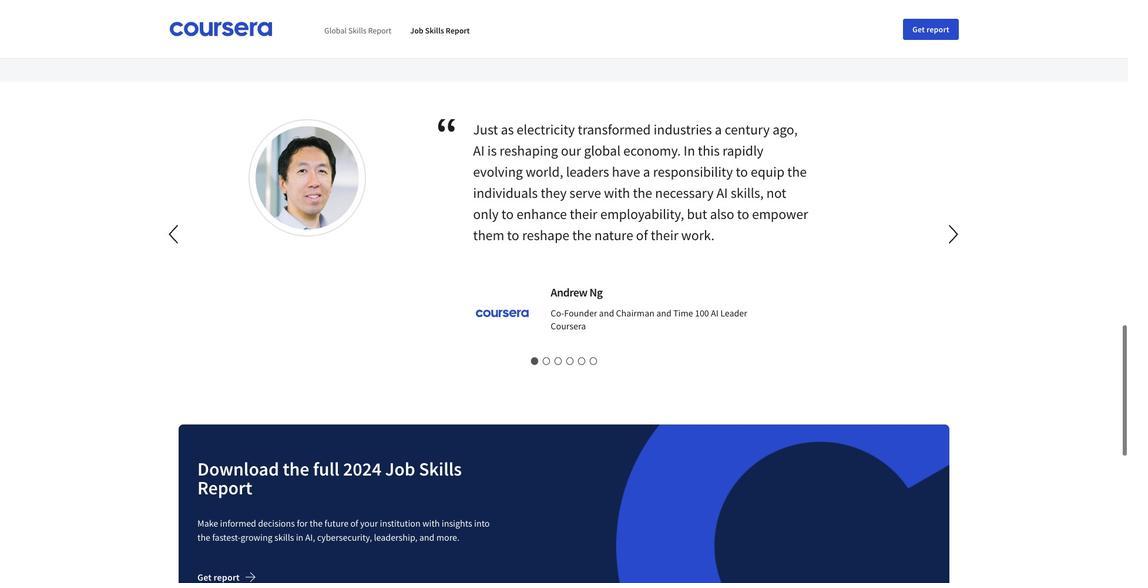 Task type: locate. For each thing, give the bounding box(es) containing it.
with
[[604, 184, 630, 202], [422, 518, 440, 529]]

ai right "100"
[[711, 307, 719, 319]]

century
[[725, 120, 770, 139]]

with up more.
[[422, 518, 440, 529]]

a
[[715, 120, 722, 139], [643, 163, 650, 181]]

the up employability,
[[633, 184, 652, 202]]

0 horizontal spatial get report button
[[197, 563, 266, 584]]

time
[[673, 307, 693, 319]]

with inside make informed decisions for the future of your institution with insights into the fastest-growing skills in ai, cybersecurity, leadership, and more.
[[422, 518, 440, 529]]

job inside download the full 2024 job skills report
[[385, 458, 415, 481]]

to down rapidly
[[736, 163, 748, 181]]

get report for rightmost "get report" button
[[913, 24, 950, 34]]

founder
[[564, 307, 597, 319]]

get
[[913, 24, 925, 34], [197, 572, 212, 583]]

ai
[[473, 141, 485, 160], [717, 184, 728, 202], [711, 307, 719, 319]]

job
[[410, 25, 424, 35], [385, 458, 415, 481]]

of left your
[[350, 518, 358, 529]]

empower
[[752, 205, 808, 223]]

download
[[197, 458, 279, 481]]

more.
[[436, 532, 460, 543]]

but
[[687, 205, 707, 223]]

skills inside download the full 2024 job skills report
[[419, 458, 462, 481]]

0 horizontal spatial and
[[419, 532, 435, 543]]

report for the bottommost "get report" button
[[214, 572, 240, 583]]

0 horizontal spatial report
[[214, 572, 240, 583]]

ai up the also
[[717, 184, 728, 202]]

0 vertical spatial get
[[913, 24, 925, 34]]

growing
[[241, 532, 273, 543]]

and down the ng
[[599, 307, 614, 319]]

of down employability,
[[636, 226, 648, 244]]

co-founder and chairman and time 100 ai leader coursera
[[551, 307, 747, 332]]

a right the have
[[643, 163, 650, 181]]

necessary
[[655, 184, 714, 202]]

skills for global
[[348, 25, 367, 35]]

1 horizontal spatial with
[[604, 184, 630, 202]]

a up this
[[715, 120, 722, 139]]

0 horizontal spatial report
[[197, 476, 252, 500]]

the
[[787, 163, 807, 181], [633, 184, 652, 202], [572, 226, 592, 244], [283, 458, 309, 481], [310, 518, 323, 529], [197, 532, 210, 543]]

1 vertical spatial get
[[197, 572, 212, 583]]

ai left is
[[473, 141, 485, 160]]

get report button
[[903, 19, 959, 40], [197, 563, 266, 584]]

the left the full
[[283, 458, 309, 481]]

1 vertical spatial ai
[[717, 184, 728, 202]]

1 horizontal spatial a
[[715, 120, 722, 139]]

their down the serve
[[570, 205, 598, 223]]

1 vertical spatial of
[[350, 518, 358, 529]]

the right the for
[[310, 518, 323, 529]]

1 horizontal spatial report
[[927, 24, 950, 34]]

and
[[599, 307, 614, 319], [656, 307, 672, 319], [419, 532, 435, 543]]

0 horizontal spatial get
[[197, 572, 212, 583]]

ago,
[[773, 120, 798, 139]]

they
[[541, 184, 567, 202]]

2 horizontal spatial report
[[446, 25, 470, 35]]

1 horizontal spatial of
[[636, 226, 648, 244]]

1 vertical spatial get report button
[[197, 563, 266, 584]]

2024
[[343, 458, 382, 481]]

their
[[570, 205, 598, 223], [651, 226, 679, 244]]

1 horizontal spatial get
[[913, 24, 925, 34]]

leader
[[721, 307, 747, 319]]

nature
[[595, 226, 633, 244]]

future
[[325, 518, 349, 529]]

0 vertical spatial get report
[[913, 24, 950, 34]]

for
[[297, 518, 308, 529]]

in
[[296, 532, 303, 543]]

the down make
[[197, 532, 210, 543]]

2 horizontal spatial and
[[656, 307, 672, 319]]

2 vertical spatial ai
[[711, 307, 719, 319]]

to
[[736, 163, 748, 181], [502, 205, 514, 223], [737, 205, 749, 223], [507, 226, 519, 244]]

0 horizontal spatial their
[[570, 205, 598, 223]]

job skills report link
[[410, 25, 470, 35]]

make
[[197, 518, 218, 529]]

in
[[684, 141, 695, 160]]

of
[[636, 226, 648, 244], [350, 518, 358, 529]]

individuals
[[473, 184, 538, 202]]

1 vertical spatial get report
[[197, 572, 240, 583]]

and inside make informed decisions for the future of your institution with insights into the fastest-growing skills in ai, cybersecurity, leadership, and more.
[[419, 532, 435, 543]]

1 vertical spatial report
[[214, 572, 240, 583]]

1 horizontal spatial their
[[651, 226, 679, 244]]

evolving
[[473, 163, 523, 181]]

1 horizontal spatial report
[[368, 25, 391, 35]]

their down employability,
[[651, 226, 679, 244]]

report
[[927, 24, 950, 34], [214, 572, 240, 583]]

cybersecurity,
[[317, 532, 372, 543]]

institution
[[380, 518, 421, 529]]

to right the them
[[507, 226, 519, 244]]

0 vertical spatial a
[[715, 120, 722, 139]]

1 vertical spatial job
[[385, 458, 415, 481]]

1 horizontal spatial get report
[[913, 24, 950, 34]]

0 vertical spatial with
[[604, 184, 630, 202]]

1 vertical spatial with
[[422, 518, 440, 529]]

coursera
[[551, 320, 586, 332]]

1 vertical spatial a
[[643, 163, 650, 181]]

them
[[473, 226, 504, 244]]

the left nature
[[572, 226, 592, 244]]

andrew
[[551, 285, 587, 300]]

the right equip
[[787, 163, 807, 181]]

have
[[612, 163, 640, 181]]

your
[[360, 518, 378, 529]]

and left more.
[[419, 532, 435, 543]]

and left the time
[[656, 307, 672, 319]]

1 vertical spatial their
[[651, 226, 679, 244]]

0 horizontal spatial with
[[422, 518, 440, 529]]

get report
[[913, 24, 950, 34], [197, 572, 240, 583]]

0 horizontal spatial get report
[[197, 572, 240, 583]]

not
[[767, 184, 787, 202]]

with down the have
[[604, 184, 630, 202]]

1 horizontal spatial get report button
[[903, 19, 959, 40]]

0 horizontal spatial of
[[350, 518, 358, 529]]

get for the bottommost "get report" button
[[197, 572, 212, 583]]

report inside download the full 2024 job skills report
[[197, 476, 252, 500]]

ai inside co-founder and chairman and time 100 ai leader coursera
[[711, 307, 719, 319]]

industries
[[654, 120, 712, 139]]

skills
[[348, 25, 367, 35], [425, 25, 444, 35], [419, 458, 462, 481]]

andrew ng image
[[255, 126, 359, 235]]

skills,
[[731, 184, 764, 202]]

0 vertical spatial of
[[636, 226, 648, 244]]

0 vertical spatial get report button
[[903, 19, 959, 40]]

0 horizontal spatial a
[[643, 163, 650, 181]]

0 vertical spatial report
[[927, 24, 950, 34]]

report
[[368, 25, 391, 35], [446, 25, 470, 35], [197, 476, 252, 500]]

go to previous slide image
[[160, 220, 189, 248], [169, 225, 178, 244]]

coursera wordmark logo full rgb image
[[473, 284, 532, 342]]



Task type: vqa. For each thing, say whether or not it's contained in the screenshot.
the top 8
no



Task type: describe. For each thing, give the bounding box(es) containing it.
co-
[[551, 307, 564, 319]]

andrew ng
[[551, 285, 603, 300]]

to right the also
[[737, 205, 749, 223]]

insights
[[442, 518, 472, 529]]

the inside download the full 2024 job skills report
[[283, 458, 309, 481]]

reshape
[[522, 226, 569, 244]]

just as electricity transformed industries a century ago, ai is reshaping our global economy. in this rapidly evolving world, leaders have a responsibility to equip the individuals they serve with the necessary ai skills, not only to enhance their employability, but also to empower them to reshape the nature of their work.
[[473, 120, 808, 244]]

global
[[584, 141, 621, 160]]

0 vertical spatial ai
[[473, 141, 485, 160]]

world,
[[526, 163, 563, 181]]

transformed
[[578, 120, 651, 139]]

this
[[698, 141, 720, 160]]

ai,
[[305, 532, 315, 543]]

employability,
[[600, 205, 684, 223]]

report for global skills report
[[368, 25, 391, 35]]

enhance
[[517, 205, 567, 223]]

our
[[561, 141, 581, 160]]

global skills report link
[[324, 25, 391, 35]]

skills
[[274, 532, 294, 543]]

with inside just as electricity transformed industries a century ago, ai is reshaping our global economy. in this rapidly evolving world, leaders have a responsibility to equip the individuals they serve with the necessary ai skills, not only to enhance their employability, but also to empower them to reshape the nature of their work.
[[604, 184, 630, 202]]

ng
[[589, 285, 603, 300]]

global
[[324, 25, 347, 35]]

is
[[487, 141, 497, 160]]

get for rightmost "get report" button
[[913, 24, 925, 34]]

leaders
[[566, 163, 609, 181]]

full
[[313, 458, 339, 481]]

100
[[695, 307, 709, 319]]

responsibility
[[653, 163, 733, 181]]

global skills report
[[324, 25, 391, 35]]

job skills report
[[410, 25, 470, 35]]

coursera logo image
[[169, 22, 273, 36]]

1 horizontal spatial and
[[599, 307, 614, 319]]

chairman
[[616, 307, 655, 319]]

just
[[473, 120, 498, 139]]

of inside just as electricity transformed industries a century ago, ai is reshaping our global economy. in this rapidly evolving world, leaders have a responsibility to equip the individuals they serve with the necessary ai skills, not only to enhance their employability, but also to empower them to reshape the nature of their work.
[[636, 226, 648, 244]]

equip
[[751, 163, 785, 181]]

skills for job
[[425, 25, 444, 35]]

decisions
[[258, 518, 295, 529]]

work.
[[681, 226, 715, 244]]

economy.
[[624, 141, 681, 160]]

also
[[710, 205, 734, 223]]

reshaping
[[500, 141, 558, 160]]

of inside make informed decisions for the future of your institution with insights into the fastest-growing skills in ai, cybersecurity, leadership, and more.
[[350, 518, 358, 529]]

download the full 2024 job skills report
[[197, 458, 462, 500]]

to down individuals on the left top of the page
[[502, 205, 514, 223]]

report for job skills report
[[446, 25, 470, 35]]

leadership,
[[374, 532, 418, 543]]

0 vertical spatial job
[[410, 25, 424, 35]]

rapidly
[[723, 141, 764, 160]]

report for rightmost "get report" button
[[927, 24, 950, 34]]

fastest-
[[212, 532, 241, 543]]

electricity
[[517, 120, 575, 139]]

go to next slide image
[[940, 220, 968, 248]]

only
[[473, 205, 499, 223]]

0 vertical spatial their
[[570, 205, 598, 223]]

slides element
[[179, 355, 950, 367]]

into
[[474, 518, 490, 529]]

as
[[501, 120, 514, 139]]

make informed decisions for the future of your institution with insights into the fastest-growing skills in ai, cybersecurity, leadership, and more.
[[197, 518, 490, 543]]

serve
[[570, 184, 601, 202]]

informed
[[220, 518, 256, 529]]

get report for the bottommost "get report" button
[[197, 572, 240, 583]]



